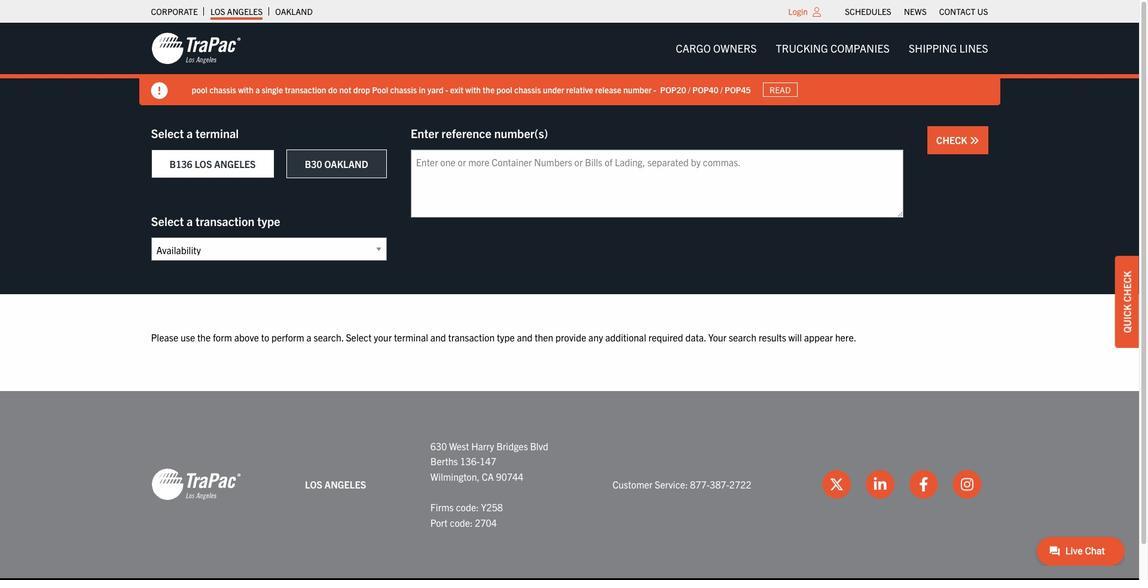 Task type: locate. For each thing, give the bounding box(es) containing it.
0 vertical spatial los angeles image
[[151, 32, 241, 65]]

1 horizontal spatial terminal
[[394, 331, 428, 343]]

1 horizontal spatial check
[[1122, 271, 1134, 302]]

1 vertical spatial angeles
[[214, 158, 256, 170]]

0 horizontal spatial and
[[431, 331, 446, 343]]

pool right solid image at left top
[[192, 84, 208, 95]]

with
[[238, 84, 254, 95], [466, 84, 481, 95]]

chassis
[[209, 84, 236, 95], [390, 84, 417, 95], [514, 84, 541, 95]]

and right your
[[431, 331, 446, 343]]

the inside banner
[[483, 84, 495, 95]]

select for select a terminal
[[151, 126, 184, 141]]

los angeles image inside banner
[[151, 32, 241, 65]]

form
[[213, 331, 232, 343]]

0 horizontal spatial type
[[257, 214, 280, 229]]

0 horizontal spatial the
[[197, 331, 211, 343]]

oakland link
[[275, 3, 313, 20]]

with left single
[[238, 84, 254, 95]]

877-
[[690, 478, 710, 490]]

/ left pop40
[[688, 84, 691, 95]]

yard
[[428, 84, 444, 95]]

0 vertical spatial transaction
[[285, 84, 326, 95]]

us
[[978, 6, 989, 17]]

0 vertical spatial angeles
[[227, 6, 263, 17]]

los angeles image for banner containing cargo owners
[[151, 32, 241, 65]]

your
[[709, 331, 727, 343]]

menu bar up the shipping
[[839, 3, 995, 20]]

2 horizontal spatial chassis
[[514, 84, 541, 95]]

menu bar
[[839, 3, 995, 20], [667, 36, 998, 61]]

3 chassis from the left
[[514, 84, 541, 95]]

contact us
[[940, 6, 989, 17]]

oakland right the los angeles link
[[275, 6, 313, 17]]

terminal right your
[[394, 331, 428, 343]]

and left then
[[517, 331, 533, 343]]

menu bar containing cargo owners
[[667, 36, 998, 61]]

1 - from the left
[[446, 84, 448, 95]]

los angeles image inside footer
[[151, 468, 241, 502]]

1 vertical spatial select
[[151, 214, 184, 229]]

a up b136
[[187, 126, 193, 141]]

shipping lines link
[[900, 36, 998, 61]]

/ left pop45 at right
[[721, 84, 723, 95]]

login link
[[789, 6, 808, 17]]

trucking companies link
[[767, 36, 900, 61]]

a left single
[[256, 84, 260, 95]]

2704
[[475, 517, 497, 529]]

appear
[[804, 331, 833, 343]]

with right exit
[[466, 84, 481, 95]]

chassis left in at the left top of the page
[[390, 84, 417, 95]]

the right use
[[197, 331, 211, 343]]

1 vertical spatial menu bar
[[667, 36, 998, 61]]

1 vertical spatial los angeles image
[[151, 468, 241, 502]]

please
[[151, 331, 178, 343]]

1 horizontal spatial pool
[[497, 84, 513, 95]]

login
[[789, 6, 808, 17]]

ca
[[482, 471, 494, 483]]

the
[[483, 84, 495, 95], [197, 331, 211, 343]]

2 horizontal spatial transaction
[[448, 331, 495, 343]]

select up b136
[[151, 126, 184, 141]]

1 horizontal spatial /
[[721, 84, 723, 95]]

1 horizontal spatial -
[[654, 84, 657, 95]]

west
[[449, 440, 469, 452]]

1 pool from the left
[[192, 84, 208, 95]]

shipping
[[909, 41, 957, 55]]

2 vertical spatial transaction
[[448, 331, 495, 343]]

results
[[759, 331, 787, 343]]

1 vertical spatial type
[[497, 331, 515, 343]]

0 vertical spatial los angeles
[[211, 6, 263, 17]]

solid image
[[151, 83, 168, 99]]

and
[[431, 331, 446, 343], [517, 331, 533, 343]]

- right "number"
[[654, 84, 657, 95]]

search.
[[314, 331, 344, 343]]

0 horizontal spatial -
[[446, 84, 448, 95]]

los angeles
[[211, 6, 263, 17], [305, 478, 366, 490]]

0 horizontal spatial transaction
[[196, 214, 255, 229]]

exit
[[450, 84, 464, 95]]

0 horizontal spatial with
[[238, 84, 254, 95]]

blvd
[[530, 440, 549, 452]]

/
[[688, 84, 691, 95], [721, 84, 723, 95]]

los angeles image
[[151, 32, 241, 65], [151, 468, 241, 502]]

136-
[[460, 455, 480, 467]]

2 vertical spatial angeles
[[325, 478, 366, 490]]

release
[[595, 84, 622, 95]]

0 horizontal spatial oakland
[[275, 6, 313, 17]]

relative
[[566, 84, 594, 95]]

corporate
[[151, 6, 198, 17]]

menu bar down light icon on the top right of page
[[667, 36, 998, 61]]

required
[[649, 331, 684, 343]]

berths
[[431, 455, 458, 467]]

chassis left under
[[514, 84, 541, 95]]

angeles
[[227, 6, 263, 17], [214, 158, 256, 170], [325, 478, 366, 490]]

owners
[[714, 41, 757, 55]]

not
[[339, 84, 351, 95]]

oakland right b30
[[324, 158, 368, 170]]

select a terminal
[[151, 126, 239, 141]]

code: up 2704
[[456, 501, 479, 513]]

2 / from the left
[[721, 84, 723, 95]]

1 vertical spatial transaction
[[196, 214, 255, 229]]

0 horizontal spatial /
[[688, 84, 691, 95]]

customer
[[613, 478, 653, 490]]

1 horizontal spatial los angeles
[[305, 478, 366, 490]]

bridges
[[497, 440, 528, 452]]

0 vertical spatial the
[[483, 84, 495, 95]]

0 horizontal spatial chassis
[[209, 84, 236, 95]]

0 vertical spatial check
[[937, 134, 970, 146]]

1 vertical spatial oakland
[[324, 158, 368, 170]]

use
[[181, 331, 195, 343]]

search
[[729, 331, 757, 343]]

0 horizontal spatial check
[[937, 134, 970, 146]]

contact
[[940, 6, 976, 17]]

transaction
[[285, 84, 326, 95], [196, 214, 255, 229], [448, 331, 495, 343]]

2 los angeles image from the top
[[151, 468, 241, 502]]

387-
[[710, 478, 730, 490]]

-
[[446, 84, 448, 95], [654, 84, 657, 95]]

chassis left single
[[209, 84, 236, 95]]

1 horizontal spatial oakland
[[324, 158, 368, 170]]

terminal up the b136 los angeles
[[196, 126, 239, 141]]

terminal
[[196, 126, 239, 141], [394, 331, 428, 343]]

los angeles image for footer containing 630 west harry bridges blvd
[[151, 468, 241, 502]]

pool up number(s)
[[497, 84, 513, 95]]

1 horizontal spatial transaction
[[285, 84, 326, 95]]

0 vertical spatial terminal
[[196, 126, 239, 141]]

select down b136
[[151, 214, 184, 229]]

drop
[[353, 84, 370, 95]]

select
[[151, 126, 184, 141], [151, 214, 184, 229], [346, 331, 372, 343]]

1 horizontal spatial chassis
[[390, 84, 417, 95]]

type
[[257, 214, 280, 229], [497, 331, 515, 343]]

will
[[789, 331, 802, 343]]

footer
[[0, 391, 1140, 580]]

2 - from the left
[[654, 84, 657, 95]]

0 vertical spatial menu bar
[[839, 3, 995, 20]]

0 vertical spatial select
[[151, 126, 184, 141]]

schedules link
[[845, 3, 892, 20]]

code: right 'port'
[[450, 517, 473, 529]]

select left your
[[346, 331, 372, 343]]

1 vertical spatial the
[[197, 331, 211, 343]]

los
[[211, 6, 225, 17], [195, 158, 212, 170], [305, 478, 323, 490]]

1 vertical spatial terminal
[[394, 331, 428, 343]]

code:
[[456, 501, 479, 513], [450, 517, 473, 529]]

1 los angeles image from the top
[[151, 32, 241, 65]]

data.
[[686, 331, 706, 343]]

- left exit
[[446, 84, 448, 95]]

1 horizontal spatial the
[[483, 84, 495, 95]]

1 vertical spatial los angeles
[[305, 478, 366, 490]]

1 horizontal spatial with
[[466, 84, 481, 95]]

the right exit
[[483, 84, 495, 95]]

1 chassis from the left
[[209, 84, 236, 95]]

pool
[[192, 84, 208, 95], [497, 84, 513, 95]]

0 horizontal spatial terminal
[[196, 126, 239, 141]]

companies
[[831, 41, 890, 55]]

your
[[374, 331, 392, 343]]

news link
[[904, 3, 927, 20]]

check button
[[928, 126, 989, 154]]

check inside button
[[937, 134, 970, 146]]

service:
[[655, 478, 688, 490]]

banner
[[0, 23, 1149, 105]]

0 vertical spatial los
[[211, 6, 225, 17]]

1 horizontal spatial and
[[517, 331, 533, 343]]

0 horizontal spatial pool
[[192, 84, 208, 95]]

quick
[[1122, 304, 1134, 333]]

1 vertical spatial check
[[1122, 271, 1134, 302]]

in
[[419, 84, 426, 95]]

check
[[937, 134, 970, 146], [1122, 271, 1134, 302]]



Task type: vqa. For each thing, say whether or not it's contained in the screenshot.
terminal
yes



Task type: describe. For each thing, give the bounding box(es) containing it.
additional
[[606, 331, 647, 343]]

light image
[[813, 7, 821, 17]]

2 vertical spatial select
[[346, 331, 372, 343]]

2 pool from the left
[[497, 84, 513, 95]]

banner containing cargo owners
[[0, 23, 1149, 105]]

transaction inside banner
[[285, 84, 326, 95]]

footer containing 630 west harry bridges blvd
[[0, 391, 1140, 580]]

above
[[234, 331, 259, 343]]

pool chassis with a single transaction  do not drop pool chassis in yard -  exit with the pool chassis under relative release number -  pop20 / pop40 / pop45
[[192, 84, 751, 95]]

1 horizontal spatial type
[[497, 331, 515, 343]]

a down b136
[[187, 214, 193, 229]]

enter
[[411, 126, 439, 141]]

b136 los angeles
[[170, 158, 256, 170]]

single
[[262, 84, 283, 95]]

port
[[431, 517, 448, 529]]

b30 oakland
[[305, 158, 368, 170]]

corporate link
[[151, 3, 198, 20]]

b136
[[170, 158, 192, 170]]

pop45
[[725, 84, 751, 95]]

b30
[[305, 158, 322, 170]]

number(s)
[[494, 126, 548, 141]]

147
[[480, 455, 496, 467]]

do
[[328, 84, 338, 95]]

90744
[[496, 471, 524, 483]]

630
[[431, 440, 447, 452]]

y258
[[481, 501, 503, 513]]

contact us link
[[940, 3, 989, 20]]

pop40
[[693, 84, 719, 95]]

enter reference number(s)
[[411, 126, 548, 141]]

perform
[[272, 331, 304, 343]]

lines
[[960, 41, 989, 55]]

2 vertical spatial los
[[305, 478, 323, 490]]

menu bar containing schedules
[[839, 3, 995, 20]]

news
[[904, 6, 927, 17]]

2722
[[730, 478, 752, 490]]

a left search.
[[307, 331, 312, 343]]

please use the form above to perform a search. select your terminal and transaction type and then provide any additional required data. your search results will appear here.
[[151, 331, 857, 343]]

1 and from the left
[[431, 331, 446, 343]]

2 chassis from the left
[[390, 84, 417, 95]]

any
[[589, 331, 603, 343]]

1 with from the left
[[238, 84, 254, 95]]

shipping lines
[[909, 41, 989, 55]]

1 vertical spatial los
[[195, 158, 212, 170]]

here.
[[836, 331, 857, 343]]

1 vertical spatial code:
[[450, 517, 473, 529]]

pop20
[[660, 84, 687, 95]]

schedules
[[845, 6, 892, 17]]

under
[[543, 84, 565, 95]]

cargo owners
[[676, 41, 757, 55]]

solid image
[[970, 136, 980, 145]]

los angeles link
[[211, 3, 263, 20]]

trucking companies
[[776, 41, 890, 55]]

trucking
[[776, 41, 828, 55]]

2 and from the left
[[517, 331, 533, 343]]

pool
[[372, 84, 388, 95]]

0 vertical spatial oakland
[[275, 6, 313, 17]]

2 with from the left
[[466, 84, 481, 95]]

firms code:  y258 port code:  2704
[[431, 501, 503, 529]]

read
[[770, 84, 791, 95]]

customer service: 877-387-2722
[[613, 478, 752, 490]]

provide
[[556, 331, 587, 343]]

to
[[261, 331, 269, 343]]

0 vertical spatial code:
[[456, 501, 479, 513]]

wilmington,
[[431, 471, 480, 483]]

read link
[[763, 82, 798, 97]]

then
[[535, 331, 554, 343]]

a inside banner
[[256, 84, 260, 95]]

quick check link
[[1116, 256, 1140, 348]]

630 west harry bridges blvd berths 136-147 wilmington, ca 90744
[[431, 440, 549, 483]]

harry
[[472, 440, 494, 452]]

quick check
[[1122, 271, 1134, 333]]

cargo
[[676, 41, 711, 55]]

cargo owners link
[[667, 36, 767, 61]]

select for select a transaction type
[[151, 214, 184, 229]]

select a transaction type
[[151, 214, 280, 229]]

los angeles inside footer
[[305, 478, 366, 490]]

reference
[[442, 126, 492, 141]]

firms
[[431, 501, 454, 513]]

0 vertical spatial type
[[257, 214, 280, 229]]

number
[[624, 84, 652, 95]]

Enter reference number(s) text field
[[411, 150, 904, 218]]

1 / from the left
[[688, 84, 691, 95]]

0 horizontal spatial los angeles
[[211, 6, 263, 17]]



